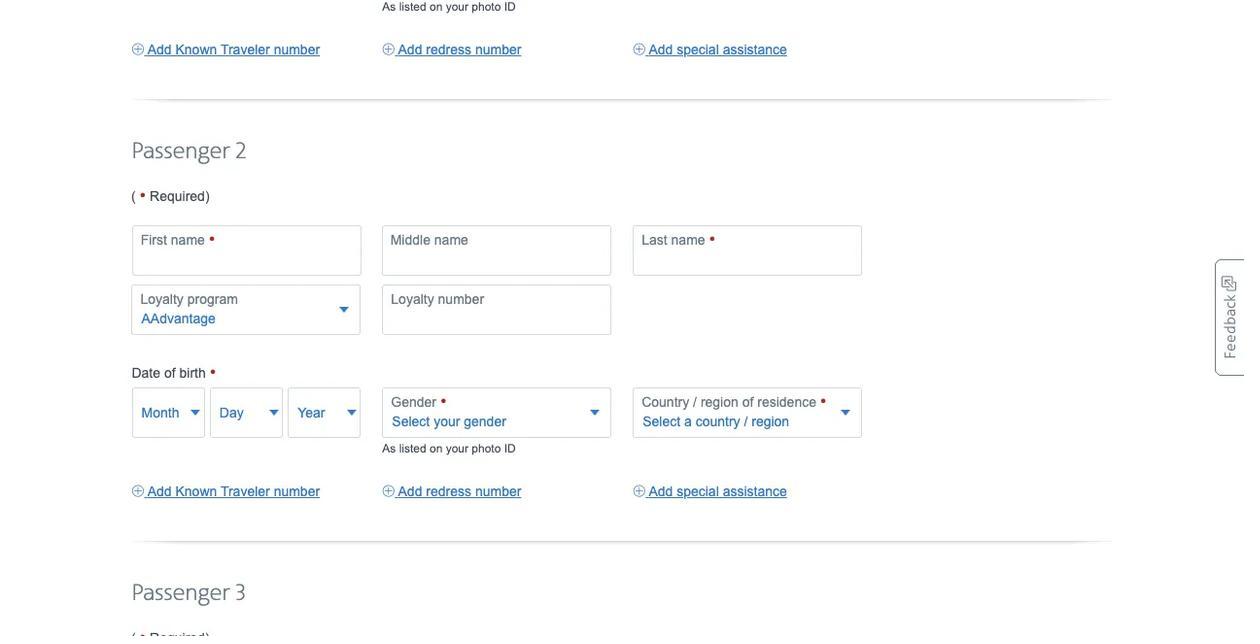 Task type: describe. For each thing, give the bounding box(es) containing it.
known for 1st add known traveler number button from the top of the page
[[175, 42, 217, 57]]

Loyalty number text field
[[382, 285, 612, 335]]

name for last name
[[671, 232, 705, 248]]

loyalty for loyalty number
[[391, 291, 434, 307]]

special for add image related to 1st add known traveler number button from the bottom of the page's add special assistance popup button
[[677, 484, 719, 500]]

2 add redress number from the top
[[398, 484, 521, 500]]

last
[[642, 232, 668, 248]]

traveler for 1st add known traveler number button from the top of the page
[[221, 42, 270, 57]]

assistance for add special assistance popup button associated with add image corresponding to 1st add known traveler number button from the top of the page
[[723, 42, 787, 57]]

first
[[141, 232, 167, 248]]

required image down passenger 3
[[140, 629, 146, 637]]

First name text field
[[132, 225, 361, 276]]

add image for 1st add known traveler number button from the top of the page
[[132, 40, 144, 59]]

add redress number button for 1st add known traveler number button from the top of the page
[[382, 40, 521, 59]]

as listed on your photo id
[[382, 442, 516, 456]]

known for 1st add known traveler number button from the bottom of the page
[[175, 484, 217, 500]]

required image for country / region of residence
[[820, 394, 827, 411]]

Last name text field
[[633, 225, 862, 276]]

add redress number button for 1st add known traveler number button from the bottom of the page
[[382, 482, 521, 501]]

special for add special assistance popup button associated with add image corresponding to 1st add known traveler number button from the top of the page
[[677, 42, 719, 57]]

listed
[[399, 442, 426, 456]]

add known traveler number for 1st add known traveler number button from the bottom of the page
[[147, 484, 320, 500]]

your
[[446, 442, 469, 456]]

add special assistance button for add image related to 1st add known traveler number button from the bottom of the page
[[633, 482, 787, 501]]

required
[[150, 188, 205, 204]]

required )
[[146, 188, 210, 204]]

add image for add image related to 1st add known traveler number button from the bottom of the page's add special assistance popup button
[[633, 482, 646, 501]]

date of birth
[[132, 365, 210, 381]]

3
[[236, 580, 246, 608]]

add known traveler number for 1st add known traveler number button from the top of the page
[[147, 42, 320, 57]]

loyalty program
[[140, 291, 238, 307]]

on
[[430, 442, 443, 456]]

date
[[132, 365, 160, 381]]

passenger 3
[[131, 580, 246, 608]]



Task type: locate. For each thing, give the bounding box(es) containing it.
passenger 2
[[131, 138, 246, 166]]

0 vertical spatial redress
[[426, 42, 472, 57]]

of right region
[[742, 395, 754, 410]]

1 vertical spatial special
[[677, 484, 719, 500]]

region
[[701, 395, 739, 410]]

1 horizontal spatial required image
[[820, 394, 827, 411]]

1 add known traveler number from the top
[[147, 42, 320, 57]]

country / region of residence
[[642, 395, 820, 410]]

1 vertical spatial add known traveler number button
[[132, 482, 320, 501]]

residence
[[758, 395, 817, 410]]

assistance
[[723, 42, 787, 57], [723, 484, 787, 500]]

1 traveler from the top
[[221, 42, 270, 57]]

redress
[[426, 42, 472, 57], [426, 484, 472, 500]]

passenger left 3
[[131, 580, 230, 608]]

1 vertical spatial traveler
[[221, 484, 270, 500]]

add redress number
[[398, 42, 521, 57], [398, 484, 521, 500]]

gender
[[391, 395, 440, 410]]

Middle name text field
[[382, 225, 611, 276]]

required image right birth
[[210, 363, 216, 383]]

1 vertical spatial add redress number button
[[382, 482, 521, 501]]

add redress number button
[[382, 40, 521, 59], [382, 482, 521, 501]]

2 assistance from the top
[[723, 484, 787, 500]]

1 vertical spatial known
[[175, 484, 217, 500]]

name
[[171, 232, 205, 248], [434, 232, 468, 248], [671, 232, 705, 248]]

1 vertical spatial redress
[[426, 484, 472, 500]]

loyalty
[[140, 291, 184, 307], [391, 291, 434, 307]]

3 name from the left
[[671, 232, 705, 248]]

add special assistance
[[649, 42, 787, 57], [649, 484, 787, 500]]

0 vertical spatial add special assistance button
[[633, 40, 787, 59]]

2 name from the left
[[434, 232, 468, 248]]

0 horizontal spatial name
[[171, 232, 205, 248]]

2 special from the top
[[677, 484, 719, 500]]

0 vertical spatial add known traveler number
[[147, 42, 320, 57]]

name right middle
[[434, 232, 468, 248]]

0 horizontal spatial loyalty
[[140, 291, 184, 307]]

add image for 1st add known traveler number button from the top of the page
[[382, 40, 395, 59]]

2 add known traveler number button from the top
[[132, 482, 320, 501]]

1 assistance from the top
[[723, 42, 787, 57]]

traveler
[[221, 42, 270, 57], [221, 484, 270, 500]]

add image for 1st add known traveler number button from the bottom of the page
[[132, 482, 144, 501]]

add special assistance button
[[633, 40, 787, 59], [633, 482, 787, 501]]

known
[[175, 42, 217, 57], [175, 484, 217, 500]]

required image up as listed on your photo id
[[440, 394, 447, 411]]

1 vertical spatial assistance
[[723, 484, 787, 500]]

add
[[147, 42, 172, 57], [398, 42, 422, 57], [649, 42, 673, 57], [147, 484, 172, 500], [398, 484, 422, 500], [649, 484, 673, 500]]

2 add special assistance from the top
[[649, 484, 787, 500]]

1 special from the top
[[677, 42, 719, 57]]

required image for last name
[[709, 231, 716, 249]]

photo
[[472, 442, 501, 456]]

2 redress from the top
[[426, 484, 472, 500]]

add special assistance for 1st add known traveler number button from the bottom of the page
[[649, 484, 787, 500]]

id
[[504, 442, 516, 456]]

2 required image from the left
[[820, 394, 827, 411]]

1 horizontal spatial loyalty
[[391, 291, 434, 307]]

loyalty down middle
[[391, 291, 434, 307]]

1 vertical spatial add known traveler number
[[147, 484, 320, 500]]

1 add known traveler number button from the top
[[132, 40, 320, 59]]

2 loyalty from the left
[[391, 291, 434, 307]]

0 vertical spatial assistance
[[723, 42, 787, 57]]

passenger up required )
[[131, 138, 230, 166]]

1 add special assistance from the top
[[649, 42, 787, 57]]

required image right residence
[[820, 394, 827, 411]]

(
[[131, 188, 140, 204]]

assistance for add image related to 1st add known traveler number button from the bottom of the page's add special assistance popup button
[[723, 484, 787, 500]]

0 vertical spatial add special assistance
[[649, 42, 787, 57]]

1 vertical spatial add special assistance button
[[633, 482, 787, 501]]

of
[[164, 365, 176, 381], [742, 395, 754, 410]]

leave feedback, opens external site in new window image
[[1215, 260, 1244, 376]]

1 loyalty from the left
[[140, 291, 184, 307]]

2
[[236, 138, 246, 166]]

0 vertical spatial known
[[175, 42, 217, 57]]

2 add known traveler number from the top
[[147, 484, 320, 500]]

of left birth
[[164, 365, 176, 381]]

0 vertical spatial add redress number button
[[382, 40, 521, 59]]

first name
[[141, 232, 209, 248]]

1 horizontal spatial name
[[434, 232, 468, 248]]

add special assistance for 1st add known traveler number button from the top of the page
[[649, 42, 787, 57]]

passenger for passenger 3
[[131, 580, 230, 608]]

name right first
[[171, 232, 205, 248]]

add special assistance button for add image corresponding to 1st add known traveler number button from the top of the page
[[633, 40, 787, 59]]

name for first name
[[171, 232, 205, 248]]

0 vertical spatial special
[[677, 42, 719, 57]]

program
[[187, 291, 238, 307]]

middle name
[[391, 232, 468, 248]]

required image for date of birth
[[210, 363, 216, 383]]

loyalty for loyalty program
[[140, 291, 184, 307]]

2 traveler from the top
[[221, 484, 270, 500]]

special
[[677, 42, 719, 57], [677, 484, 719, 500]]

required image for (
[[140, 186, 146, 206]]

as
[[382, 442, 396, 456]]

2 add redress number button from the top
[[382, 482, 521, 501]]

1 name from the left
[[171, 232, 205, 248]]

1 vertical spatial add special assistance
[[649, 484, 787, 500]]

add known traveler number
[[147, 42, 320, 57], [147, 484, 320, 500]]

1 vertical spatial passenger
[[131, 580, 230, 608]]

required image for first name
[[209, 231, 215, 249]]

1 passenger from the top
[[131, 138, 230, 166]]

0 vertical spatial add redress number
[[398, 42, 521, 57]]

)
[[205, 188, 210, 204]]

1 required image from the left
[[440, 394, 447, 411]]

2 add special assistance button from the top
[[633, 482, 787, 501]]

1 horizontal spatial of
[[742, 395, 754, 410]]

required image for gender
[[440, 394, 447, 411]]

redress for add image related to 1st add known traveler number button from the bottom of the page
[[426, 484, 472, 500]]

1 add redress number button from the top
[[382, 40, 521, 59]]

birth
[[179, 365, 206, 381]]

add known traveler number button
[[132, 40, 320, 59], [132, 482, 320, 501]]

0 vertical spatial of
[[164, 365, 176, 381]]

redress for add image corresponding to 1st add known traveler number button from the top of the page
[[426, 42, 472, 57]]

add image
[[382, 40, 395, 59], [633, 40, 646, 59], [382, 482, 395, 501]]

country
[[642, 395, 689, 410]]

required image right last
[[709, 231, 716, 249]]

1 vertical spatial of
[[742, 395, 754, 410]]

2 known from the top
[[175, 484, 217, 500]]

add image for 1st add known traveler number button from the bottom of the page
[[382, 482, 395, 501]]

add image
[[132, 40, 144, 59], [132, 482, 144, 501], [633, 482, 646, 501]]

1 vertical spatial add redress number
[[398, 484, 521, 500]]

1 known from the top
[[175, 42, 217, 57]]

passenger
[[131, 138, 230, 166], [131, 580, 230, 608]]

0 vertical spatial add known traveler number button
[[132, 40, 320, 59]]

1 redress from the top
[[426, 42, 472, 57]]

0 vertical spatial passenger
[[131, 138, 230, 166]]

2 horizontal spatial name
[[671, 232, 705, 248]]

number
[[274, 42, 320, 57], [475, 42, 521, 57], [438, 291, 484, 307], [274, 484, 320, 500], [475, 484, 521, 500]]

required image
[[140, 186, 146, 206], [209, 231, 215, 249], [709, 231, 716, 249], [210, 363, 216, 383], [140, 629, 146, 637]]

required image
[[440, 394, 447, 411], [820, 394, 827, 411]]

middle
[[391, 232, 431, 248]]

required image down )
[[209, 231, 215, 249]]

2 passenger from the top
[[131, 580, 230, 608]]

required image left required
[[140, 186, 146, 206]]

traveler for 1st add known traveler number button from the bottom of the page
[[221, 484, 270, 500]]

/
[[693, 395, 697, 410]]

1 add special assistance button from the top
[[633, 40, 787, 59]]

last name
[[642, 232, 709, 248]]

loyalty left program
[[140, 291, 184, 307]]

loyalty number
[[391, 291, 484, 307]]

0 horizontal spatial of
[[164, 365, 176, 381]]

passenger for passenger 2
[[131, 138, 230, 166]]

0 vertical spatial traveler
[[221, 42, 270, 57]]

name right last
[[671, 232, 705, 248]]

0 horizontal spatial required image
[[440, 394, 447, 411]]

1 add redress number from the top
[[398, 42, 521, 57]]

name for middle name
[[434, 232, 468, 248]]



Task type: vqa. For each thing, say whether or not it's contained in the screenshot.
newpage image
no



